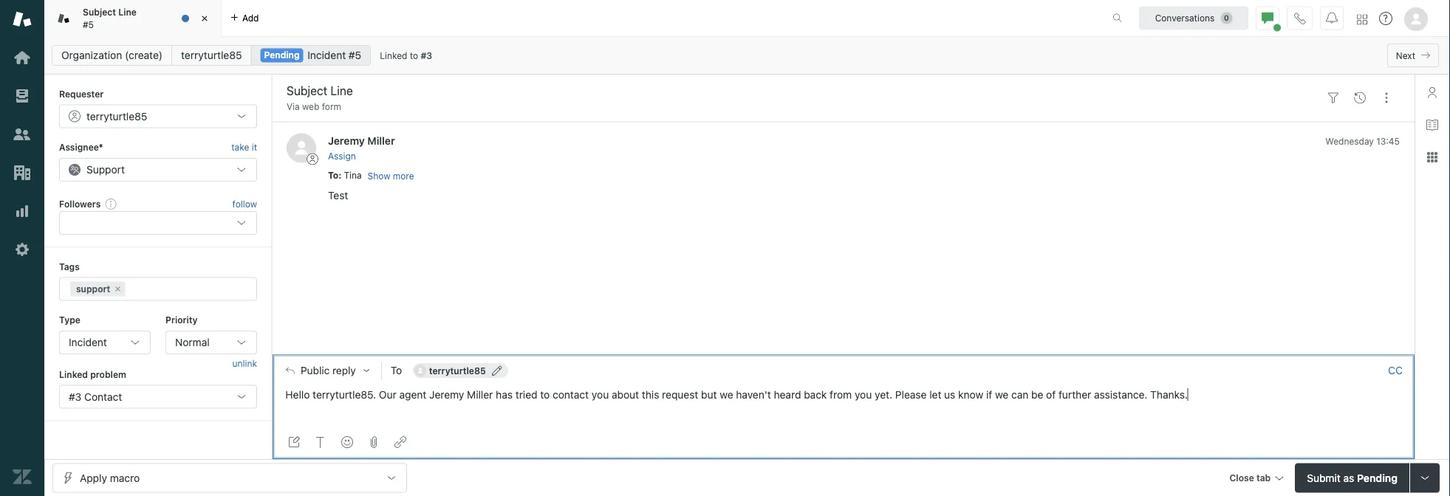 Task type: vqa. For each thing, say whether or not it's contained in the screenshot.
'to' inside secondary element
yes



Task type: locate. For each thing, give the bounding box(es) containing it.
you left yet.
[[855, 389, 872, 401]]

support
[[86, 163, 125, 176]]

1 vertical spatial terryturtle85
[[86, 110, 147, 122]]

0 vertical spatial jeremy
[[328, 134, 365, 147]]

from
[[830, 389, 852, 401]]

conversations
[[1155, 13, 1215, 23]]

to
[[328, 170, 339, 181], [391, 365, 402, 377]]

0 horizontal spatial to
[[328, 170, 339, 181]]

more
[[393, 171, 414, 181]]

0 horizontal spatial you
[[592, 389, 609, 401]]

our
[[379, 389, 397, 401]]

linked right incident #5
[[380, 51, 407, 61]]

pending inside secondary element
[[264, 50, 300, 60]]

#5 down the subject
[[83, 19, 94, 30]]

to inside secondary element
[[410, 51, 418, 61]]

linked
[[380, 51, 407, 61], [59, 369, 88, 380]]

1 horizontal spatial to
[[540, 389, 550, 401]]

assign button
[[328, 150, 356, 163]]

please
[[895, 389, 927, 401]]

you
[[592, 389, 609, 401], [855, 389, 872, 401]]

to inside to : tina show more
[[328, 170, 339, 181]]

support
[[76, 284, 110, 294]]

1 horizontal spatial #5
[[349, 49, 361, 61]]

miller inside jeremy miller assign
[[367, 134, 395, 147]]

incident inside popup button
[[69, 336, 107, 349]]

organization (create) button
[[52, 45, 172, 66]]

hide composer image
[[837, 349, 849, 361]]

further
[[1059, 389, 1091, 401]]

be
[[1031, 389, 1043, 401]]

to left tina
[[328, 170, 339, 181]]

1 horizontal spatial jeremy
[[429, 389, 464, 401]]

if
[[986, 389, 992, 401]]

tabs tab list
[[44, 0, 1097, 37]]

1 horizontal spatial incident
[[308, 49, 346, 61]]

we right but
[[720, 389, 733, 401]]

tina
[[344, 170, 362, 181]]

incident for incident #5
[[308, 49, 346, 61]]

1 vertical spatial linked
[[59, 369, 88, 380]]

you left about
[[592, 389, 609, 401]]

us
[[944, 389, 955, 401]]

0 horizontal spatial miller
[[367, 134, 395, 147]]

1 horizontal spatial terryturtle85
[[181, 49, 242, 61]]

reporting image
[[13, 202, 32, 221]]

tab
[[44, 0, 222, 37]]

#5 inside secondary element
[[349, 49, 361, 61]]

pending
[[264, 50, 300, 60], [1357, 472, 1398, 484]]

jeremy up assign button
[[328, 134, 365, 147]]

incident
[[308, 49, 346, 61], [69, 336, 107, 349]]

close tab
[[1230, 473, 1271, 483]]

we right if
[[995, 389, 1009, 401]]

know
[[958, 389, 983, 401]]

main element
[[0, 0, 44, 496]]

1 vertical spatial to
[[540, 389, 550, 401]]

public reply button
[[273, 355, 381, 386]]

0 vertical spatial to
[[328, 170, 339, 181]]

0 horizontal spatial linked
[[59, 369, 88, 380]]

0 vertical spatial incident
[[308, 49, 346, 61]]

avatar image
[[287, 133, 316, 163]]

normal button
[[165, 331, 257, 355]]

1 horizontal spatial to
[[391, 365, 402, 377]]

#5 left linked to #3
[[349, 49, 361, 61]]

close tab button
[[1223, 464, 1289, 495]]

2 vertical spatial terryturtle85
[[429, 366, 486, 376]]

next
[[1396, 50, 1415, 61]]

1 vertical spatial to
[[391, 365, 402, 377]]

we
[[720, 389, 733, 401], [995, 389, 1009, 401]]

terryturtle85.
[[313, 389, 376, 401]]

back
[[804, 389, 827, 401]]

0 horizontal spatial #5
[[83, 19, 94, 30]]

insert emojis image
[[341, 437, 353, 448]]

let
[[929, 389, 941, 401]]

Public reply composer text field
[[279, 386, 1408, 417]]

customer context image
[[1426, 86, 1438, 98]]

agent
[[399, 389, 426, 401]]

linked for linked problem
[[59, 369, 88, 380]]

incident button
[[59, 331, 151, 355]]

1 vertical spatial jeremy
[[429, 389, 464, 401]]

1 vertical spatial #3
[[69, 391, 81, 403]]

via
[[287, 102, 300, 112]]

to for to : tina show more
[[328, 170, 339, 181]]

0 vertical spatial #5
[[83, 19, 94, 30]]

0 vertical spatial terryturtle85
[[181, 49, 242, 61]]

miller left has
[[467, 389, 493, 401]]

1 vertical spatial incident
[[69, 336, 107, 349]]

hello terryturtle85. our agent jeremy miller has tried to contact you about this request but we haven't heard back from you yet. please let us know if we can be of further assistance. thanks.
[[285, 389, 1188, 401]]

0 vertical spatial pending
[[264, 50, 300, 60]]

0 vertical spatial to
[[410, 51, 418, 61]]

jeremy
[[328, 134, 365, 147], [429, 389, 464, 401]]

heard
[[774, 389, 801, 401]]

wednesday
[[1325, 136, 1374, 146]]

#3 contact
[[69, 391, 122, 403]]

0 vertical spatial miller
[[367, 134, 395, 147]]

web
[[302, 102, 319, 112]]

apps image
[[1426, 151, 1438, 163]]

has
[[496, 389, 513, 401]]

1 horizontal spatial #3
[[421, 51, 432, 61]]

incident inside secondary element
[[308, 49, 346, 61]]

this
[[642, 389, 659, 401]]

displays possible ticket submission types image
[[1419, 472, 1431, 484]]

0 horizontal spatial to
[[410, 51, 418, 61]]

jeremy right agent
[[429, 389, 464, 401]]

unlink
[[232, 359, 257, 369]]

form
[[322, 102, 341, 112]]

incident up form
[[308, 49, 346, 61]]

pending down 'add' popup button on the top left of the page
[[264, 50, 300, 60]]

1 horizontal spatial miller
[[467, 389, 493, 401]]

secondary element
[[44, 41, 1450, 70]]

format text image
[[315, 437, 327, 448]]

pending right as on the right bottom of page
[[1357, 472, 1398, 484]]

requester element
[[59, 104, 257, 128]]

0 horizontal spatial #3
[[69, 391, 81, 403]]

0 horizontal spatial we
[[720, 389, 733, 401]]

via web form
[[287, 102, 341, 112]]

subject
[[83, 7, 116, 17]]

0 vertical spatial #3
[[421, 51, 432, 61]]

tab containing subject line
[[44, 0, 222, 37]]

add button
[[222, 0, 268, 36]]

submit
[[1307, 472, 1341, 484]]

linked inside secondary element
[[380, 51, 407, 61]]

terryturtle85 down close image
[[181, 49, 242, 61]]

0 vertical spatial linked
[[380, 51, 407, 61]]

#5 inside subject line #5
[[83, 19, 94, 30]]

1 horizontal spatial you
[[855, 389, 872, 401]]

1 horizontal spatial we
[[995, 389, 1009, 401]]

apply
[[80, 472, 107, 484]]

0 horizontal spatial jeremy
[[328, 134, 365, 147]]

miller
[[367, 134, 395, 147], [467, 389, 493, 401]]

1 vertical spatial miller
[[467, 389, 493, 401]]

admin image
[[13, 240, 32, 259]]

wednesday 13:45
[[1325, 136, 1400, 146]]

1 horizontal spatial linked
[[380, 51, 407, 61]]

terryturtle85 down requester at left
[[86, 110, 147, 122]]

linked up "#3 contact"
[[59, 369, 88, 380]]

incident down type
[[69, 336, 107, 349]]

2 you from the left
[[855, 389, 872, 401]]

1 you from the left
[[592, 389, 609, 401]]

1 vertical spatial #5
[[349, 49, 361, 61]]

linked problem element
[[59, 385, 257, 409]]

miller up show
[[367, 134, 395, 147]]

1 horizontal spatial pending
[[1357, 472, 1398, 484]]

show
[[368, 171, 390, 181]]

terryturtle85 inside requester element
[[86, 110, 147, 122]]

0 horizontal spatial pending
[[264, 50, 300, 60]]

#5
[[83, 19, 94, 30], [349, 49, 361, 61]]

terryturtle85 right terryturtle85@gmail.com image
[[429, 366, 486, 376]]

#3
[[421, 51, 432, 61], [69, 391, 81, 403]]

haven't
[[736, 389, 771, 401]]

0 horizontal spatial incident
[[69, 336, 107, 349]]

subject line #5
[[83, 7, 137, 30]]

to
[[410, 51, 418, 61], [540, 389, 550, 401]]

to left terryturtle85@gmail.com image
[[391, 365, 402, 377]]

2 horizontal spatial terryturtle85
[[429, 366, 486, 376]]

0 horizontal spatial terryturtle85
[[86, 110, 147, 122]]

1 vertical spatial pending
[[1357, 472, 1398, 484]]

tab
[[1257, 473, 1271, 483]]

#3 inside linked problem "element"
[[69, 391, 81, 403]]

submit as pending
[[1307, 472, 1398, 484]]



Task type: describe. For each thing, give the bounding box(es) containing it.
tags
[[59, 262, 80, 272]]

line
[[118, 7, 137, 17]]

miller inside text box
[[467, 389, 493, 401]]

:
[[339, 170, 342, 181]]

2 we from the left
[[995, 389, 1009, 401]]

terryturtle85 for requester
[[86, 110, 147, 122]]

get started image
[[13, 48, 32, 67]]

normal
[[175, 336, 210, 349]]

linked for linked to #3
[[380, 51, 407, 61]]

1 we from the left
[[720, 389, 733, 401]]

draft mode image
[[288, 437, 300, 448]]

jeremy inside text box
[[429, 389, 464, 401]]

hello
[[285, 389, 310, 401]]

take it button
[[231, 140, 257, 155]]

assign
[[328, 151, 356, 162]]

request
[[662, 389, 698, 401]]

show more button
[[368, 170, 414, 183]]

to inside text box
[[540, 389, 550, 401]]

reply
[[332, 365, 356, 377]]

zendesk image
[[13, 468, 32, 487]]

take
[[231, 142, 249, 152]]

thanks.
[[1150, 389, 1188, 401]]

terryturtle85@gmail.com image
[[414, 365, 426, 377]]

add
[[242, 13, 259, 23]]

linked to #3
[[380, 51, 432, 61]]

test
[[328, 189, 348, 201]]

requester
[[59, 89, 104, 99]]

incident #5
[[308, 49, 361, 61]]

terryturtle85 inside secondary element
[[181, 49, 242, 61]]

edit user image
[[492, 366, 502, 376]]

filter image
[[1327, 92, 1339, 104]]

close image
[[197, 11, 212, 26]]

contact
[[84, 391, 122, 403]]

terryturtle85 for to
[[429, 366, 486, 376]]

followers
[[59, 199, 101, 209]]

as
[[1343, 472, 1354, 484]]

#3 inside secondary element
[[421, 51, 432, 61]]

button displays agent's chat status as online. image
[[1262, 12, 1274, 24]]

assignee* element
[[59, 158, 257, 182]]

to : tina show more
[[328, 170, 414, 181]]

info on adding followers image
[[105, 198, 117, 210]]

jeremy miller link
[[328, 134, 395, 147]]

close
[[1230, 473, 1254, 483]]

assistance.
[[1094, 389, 1148, 401]]

it
[[252, 142, 257, 152]]

views image
[[13, 86, 32, 106]]

jeremy inside jeremy miller assign
[[328, 134, 365, 147]]

events image
[[1354, 92, 1366, 104]]

tried
[[515, 389, 537, 401]]

but
[[701, 389, 717, 401]]

Wednesday 13:45 text field
[[1325, 136, 1400, 146]]

jeremy miller assign
[[328, 134, 395, 162]]

followers element
[[59, 211, 257, 235]]

linked problem
[[59, 369, 126, 380]]

can
[[1011, 389, 1029, 401]]

of
[[1046, 389, 1056, 401]]

assignee*
[[59, 142, 103, 152]]

about
[[612, 389, 639, 401]]

to for to
[[391, 365, 402, 377]]

contact
[[553, 389, 589, 401]]

next button
[[1387, 44, 1439, 67]]

priority
[[165, 315, 198, 325]]

conversations button
[[1139, 6, 1248, 30]]

Subject field
[[284, 82, 1317, 100]]

yet.
[[875, 389, 892, 401]]

cc button
[[1388, 364, 1403, 378]]

macro
[[110, 472, 140, 484]]

add link (cmd k) image
[[394, 437, 406, 448]]

13:45
[[1376, 136, 1400, 146]]

customers image
[[13, 125, 32, 144]]

add attachment image
[[368, 437, 380, 448]]

type
[[59, 315, 80, 325]]

organizations image
[[13, 163, 32, 182]]

(create)
[[125, 49, 163, 61]]

problem
[[90, 369, 126, 380]]

terryturtle85 link
[[171, 45, 252, 66]]

zendesk products image
[[1357, 14, 1367, 25]]

follow button
[[232, 197, 257, 211]]

remove image
[[113, 285, 122, 294]]

public
[[301, 365, 330, 377]]

cc
[[1388, 365, 1403, 377]]

organization (create)
[[61, 49, 163, 61]]

notifications image
[[1326, 12, 1338, 24]]

zendesk support image
[[13, 10, 32, 29]]

incident for incident
[[69, 336, 107, 349]]

organization
[[61, 49, 122, 61]]

public reply
[[301, 365, 356, 377]]

ticket actions image
[[1381, 92, 1393, 104]]

follow
[[232, 199, 257, 209]]

unlink button
[[232, 357, 257, 370]]

apply macro
[[80, 472, 140, 484]]

knowledge image
[[1426, 119, 1438, 131]]

get help image
[[1379, 12, 1393, 25]]

take it
[[231, 142, 257, 152]]



